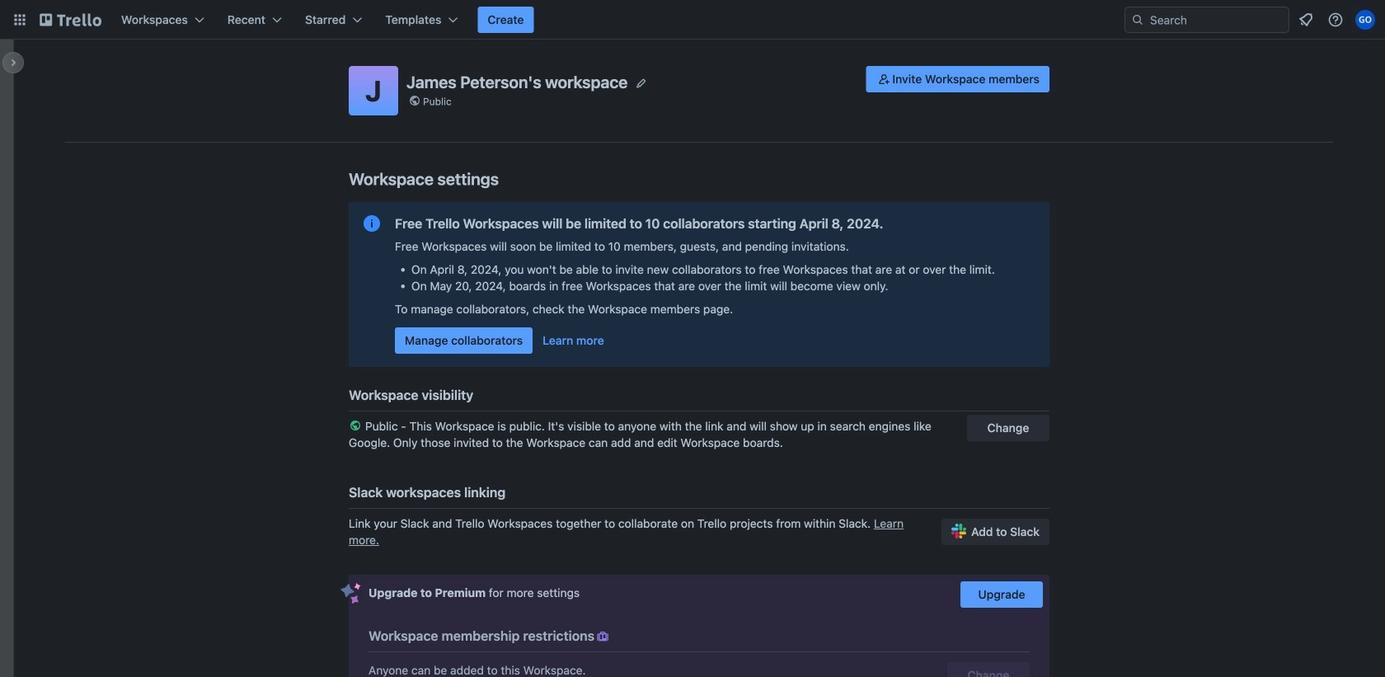Task type: locate. For each thing, give the bounding box(es) containing it.
Search field
[[1145, 7, 1289, 32]]

search image
[[1132, 13, 1145, 26]]

gary orlando (garyorlando) image
[[1356, 10, 1376, 30]]

open information menu image
[[1328, 12, 1344, 28]]

primary element
[[0, 0, 1386, 40]]



Task type: describe. For each thing, give the bounding box(es) containing it.
sm image
[[595, 628, 611, 645]]

back to home image
[[40, 7, 101, 33]]

sparkle image
[[341, 583, 361, 605]]

sm image
[[876, 71, 893, 87]]

0 notifications image
[[1297, 10, 1316, 30]]



Task type: vqa. For each thing, say whether or not it's contained in the screenshot.
ethanhunt1 (ethanhunt117) "icon"
no



